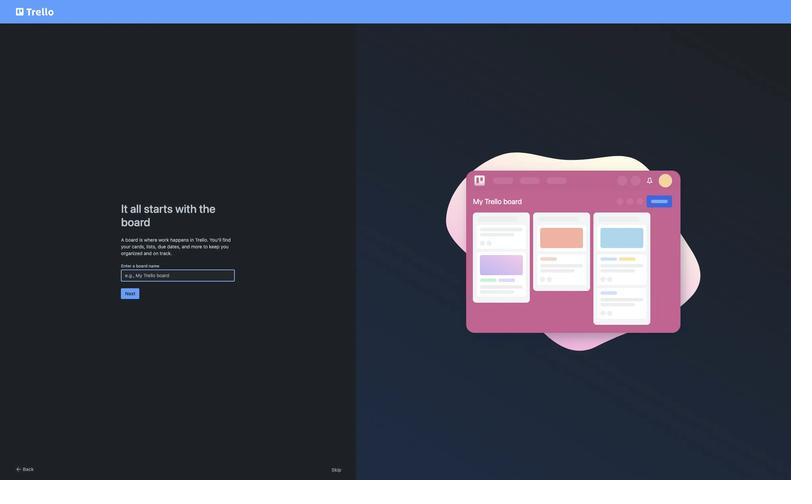 Task type: vqa. For each thing, say whether or not it's contained in the screenshot.
Board in the It all starts with the board
yes



Task type: describe. For each thing, give the bounding box(es) containing it.
lists,
[[147, 244, 157, 249]]

Enter a board name text field
[[121, 270, 235, 282]]

back button
[[15, 465, 34, 473]]

to
[[204, 244, 208, 249]]

name
[[149, 264, 160, 269]]

enter
[[121, 264, 132, 269]]

a
[[133, 264, 135, 269]]

work
[[159, 237, 169, 243]]

find
[[223, 237, 231, 243]]

your
[[121, 244, 131, 249]]

a
[[121, 237, 124, 243]]

skip
[[332, 467, 342, 473]]

is
[[139, 237, 143, 243]]

keep
[[209, 244, 220, 249]]

enter a board name
[[121, 264, 160, 269]]

starts
[[144, 202, 173, 215]]

on
[[153, 250, 159, 256]]

you
[[221, 244, 229, 249]]

you'll
[[210, 237, 221, 243]]

happens
[[170, 237, 189, 243]]

back
[[23, 466, 34, 472]]

board right a
[[136, 264, 148, 269]]



Task type: locate. For each thing, give the bounding box(es) containing it.
a board is where work happens in trello. you'll find your cards, lists, due dates, and more to keep you organized and on track.
[[121, 237, 231, 256]]

0 horizontal spatial and
[[144, 250, 152, 256]]

with
[[175, 202, 197, 215]]

it
[[121, 202, 128, 215]]

trello image
[[474, 174, 487, 187]]

trello
[[485, 197, 502, 206]]

1 horizontal spatial and
[[182, 244, 190, 249]]

cards,
[[132, 244, 145, 249]]

board inside a board is where work happens in trello. you'll find your cards, lists, due dates, and more to keep you organized and on track.
[[126, 237, 138, 243]]

board right trello
[[504, 197, 522, 206]]

skip button
[[332, 467, 342, 473]]

the
[[199, 202, 216, 215]]

trello image
[[15, 4, 55, 19]]

it all starts with the board
[[121, 202, 216, 229]]

track.
[[160, 250, 172, 256]]

trello.
[[195, 237, 209, 243]]

organized
[[121, 250, 143, 256]]

in
[[190, 237, 194, 243]]

due
[[158, 244, 166, 249]]

0 vertical spatial and
[[182, 244, 190, 249]]

my
[[474, 197, 483, 206]]

next
[[125, 291, 136, 296]]

board up your
[[126, 237, 138, 243]]

1 vertical spatial and
[[144, 250, 152, 256]]

next button
[[121, 288, 140, 299]]

more
[[191, 244, 202, 249]]

where
[[144, 237, 157, 243]]

and
[[182, 244, 190, 249], [144, 250, 152, 256]]

dates,
[[167, 244, 181, 249]]

and down lists,
[[144, 250, 152, 256]]

and down happens at the left of page
[[182, 244, 190, 249]]

board
[[504, 197, 522, 206], [121, 215, 150, 229], [126, 237, 138, 243], [136, 264, 148, 269]]

my trello board
[[474, 197, 522, 206]]

board inside it all starts with the board
[[121, 215, 150, 229]]

board up is at the left
[[121, 215, 150, 229]]

all
[[130, 202, 142, 215]]



